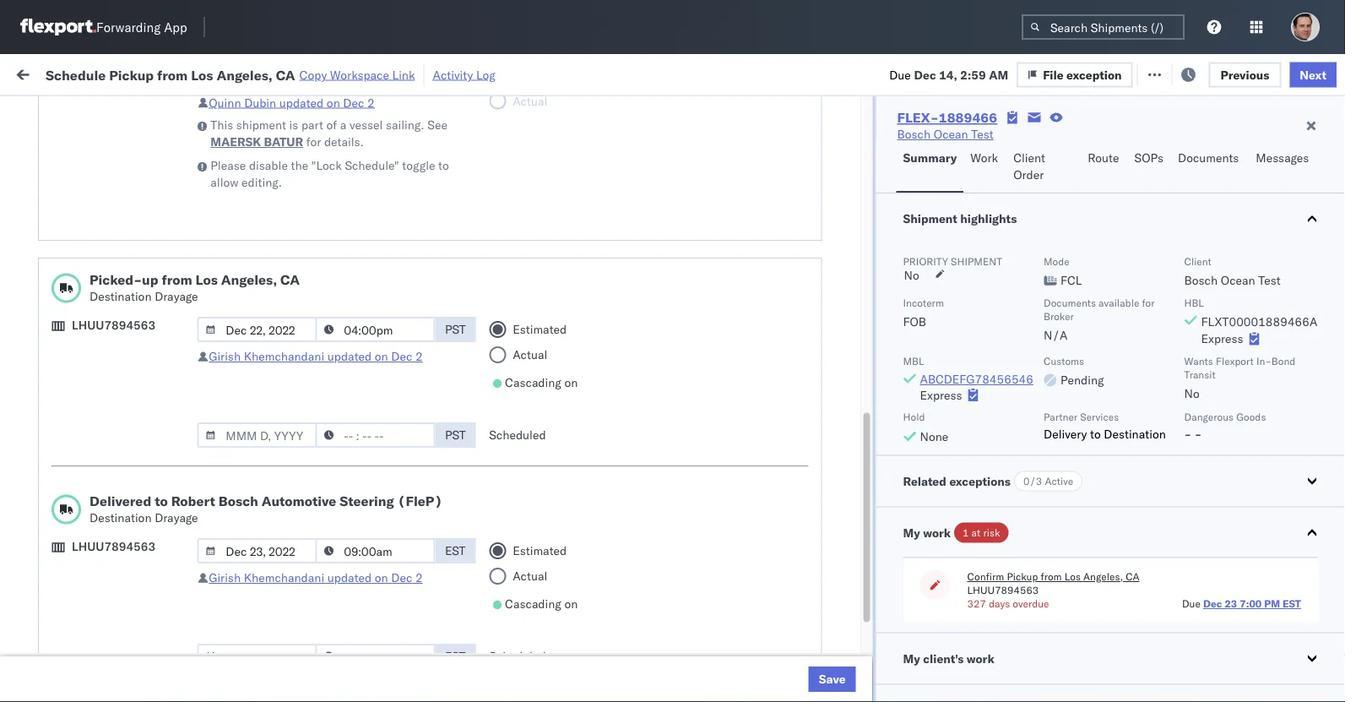 Task type: vqa. For each thing, say whether or not it's contained in the screenshot.
the rightmost :
no



Task type: locate. For each thing, give the bounding box(es) containing it.
hold
[[904, 411, 925, 423]]

delivery down picked-
[[92, 317, 135, 332]]

ceau7522281, for 5th schedule pickup from los angeles, ca link from the bottom of the page
[[1041, 243, 1128, 258]]

1 girish from the top
[[209, 349, 241, 364]]

2 lagerfeld from the top
[[906, 615, 957, 630]]

no down priority
[[904, 268, 920, 283]]

0 vertical spatial 14,
[[940, 67, 958, 82]]

to left robert
[[155, 493, 168, 509]]

ocean
[[934, 127, 969, 142], [773, 207, 808, 221], [517, 244, 552, 259], [663, 244, 698, 259], [773, 244, 808, 259], [1221, 273, 1256, 288], [773, 281, 808, 296], [517, 318, 552, 333], [773, 318, 808, 333], [517, 355, 552, 370], [773, 355, 808, 370], [517, 392, 552, 407], [773, 392, 808, 407], [517, 430, 552, 444], [773, 430, 808, 444], [517, 467, 552, 482], [663, 467, 698, 482], [773, 467, 808, 482], [773, 504, 808, 519], [517, 541, 552, 556], [517, 578, 552, 593], [517, 615, 552, 630], [517, 653, 552, 667]]

0 vertical spatial lhuu7894563,
[[1041, 429, 1128, 444]]

edt, for caiu7969337's upload customs clearance documents link
[[323, 169, 349, 184]]

the
[[291, 158, 308, 173]]

pickup for confirm pickup from los angeles, ca button to the top
[[85, 457, 122, 472]]

1 vertical spatial upload
[[39, 383, 77, 398]]

angeles, inside picked-up from los angeles, ca destination drayage
[[221, 271, 277, 288]]

schedule delivery appointment link up confirm pickup from los angeles, ca
[[39, 428, 208, 445]]

abcdefg78456546 down mbl
[[920, 372, 1034, 387]]

2 vertical spatial jan
[[351, 653, 370, 667]]

1 schedule pickup from los angeles, ca from the top
[[39, 234, 228, 266]]

angeles, for 4th schedule pickup from los angeles, ca link from the top
[[181, 532, 228, 547]]

2 vertical spatial abcdefg78456546
[[1151, 504, 1264, 519]]

confirm pickup from los angeles, ca button
[[39, 457, 240, 492], [968, 570, 1140, 583]]

uetu5238478 for 2:59 am est, dec 14, 2022
[[1131, 429, 1213, 444]]

los for 5th schedule pickup from los angeles, ca link from the bottom of the page
[[159, 234, 178, 249]]

2 vertical spatial lhuu7894563, uetu5238478
[[1041, 504, 1213, 518]]

pickup down picked-
[[92, 346, 128, 361]]

batur
[[264, 134, 303, 149]]

0 vertical spatial destination
[[90, 289, 152, 304]]

1 horizontal spatial numbers
[[1212, 138, 1254, 151]]

confirm up 327 at the right
[[968, 570, 1005, 583]]

3 mmm d, yyyy text field from the top
[[197, 538, 317, 564]]

delivery inside confirm delivery link
[[85, 503, 128, 518]]

4 schedule pickup from los angeles, ca button from the top
[[39, 531, 240, 566]]

from for 5th schedule pickup from los angeles, ca link from the bottom of the page
[[131, 234, 156, 249]]

2:59 am est, jan 13, 2023
[[272, 541, 424, 556]]

pickup up delivered
[[85, 457, 122, 472]]

-- : -- -- text field
[[315, 422, 435, 448], [315, 644, 435, 669]]

pm
[[301, 467, 319, 482], [308, 578, 326, 593], [1265, 597, 1281, 610]]

angeles, inside confirm pickup from los angeles, ca
[[174, 457, 221, 472]]

0 vertical spatial due
[[890, 67, 911, 82]]

jan down 13,
[[358, 578, 376, 593]]

lhuu7894563 down picked-
[[72, 318, 156, 332]]

1 vertical spatial girish khemchandani updated on dec 2 button
[[209, 570, 423, 585]]

my client's work
[[904, 651, 995, 666]]

pickup up picked-
[[92, 234, 128, 249]]

appointment for 2:59 am edt, nov 5, 2022
[[138, 317, 208, 332]]

schedule delivery appointment up picked-
[[39, 206, 208, 221]]

angeles, for 'confirm pickup from los angeles, ca' link
[[174, 457, 221, 472]]

client for bosch
[[1185, 255, 1212, 267]]

1 maeu9408431 from the top
[[1151, 578, 1236, 593]]

ca inside confirm pickup from los angeles, ca
[[39, 474, 55, 489]]

from for 4th schedule pickup from los angeles, ca link from the top
[[131, 532, 156, 547]]

risk up 1893174
[[984, 526, 1001, 539]]

numbers inside the 'container numbers'
[[1041, 145, 1083, 158]]

1889466 up 1 at risk
[[969, 504, 1020, 519]]

schedule delivery appointment button up picked-
[[39, 205, 208, 223]]

0 vertical spatial gvcu5265864
[[1041, 578, 1124, 593]]

0 vertical spatial upload customs clearance documents
[[39, 160, 185, 192]]

hlxu8034992 for 4th schedule pickup from los angeles, ca link from the bottom of the page
[[1220, 280, 1303, 295]]

2 upload customs clearance documents button from the top
[[39, 382, 240, 418]]

delivered to robert bosch automotive steering (flep) destination drayage
[[90, 493, 443, 525]]

test
[[972, 127, 994, 142], [811, 207, 833, 221], [701, 244, 723, 259], [811, 244, 833, 259], [1259, 273, 1281, 288], [811, 281, 833, 296], [811, 318, 833, 333], [811, 355, 833, 370], [811, 392, 833, 407], [811, 430, 833, 444], [701, 467, 723, 482], [811, 467, 833, 482], [811, 504, 833, 519], [789, 541, 812, 556], [798, 578, 820, 593], [798, 615, 820, 630]]

2 clearance from the top
[[131, 383, 185, 398]]

2 for delivered to robert bosch automotive steering (flep)
[[416, 570, 423, 585]]

workitem button
[[10, 134, 245, 151]]

23, down 13,
[[379, 578, 398, 593]]

incoterm
[[904, 296, 944, 309]]

1 vertical spatial cascading on
[[505, 596, 578, 611]]

1 vertical spatial 14,
[[376, 430, 395, 444]]

2 cascading on from the top
[[505, 596, 578, 611]]

1 vertical spatial risk
[[984, 526, 1001, 539]]

confirm pickup from los angeles, ca button up overdue
[[968, 570, 1140, 583]]

messages
[[1257, 150, 1310, 165]]

picked-
[[90, 271, 142, 288]]

my client's work button
[[877, 633, 1346, 684]]

-- : -- -- text field for ca
[[315, 422, 435, 448]]

my work up filtered by: at the top left of page
[[17, 61, 92, 84]]

6 1846748 from the top
[[969, 392, 1020, 407]]

ceau7522281, hlxu6269489, hlxu8034992 for 5th schedule pickup from los angeles, ca link from the bottom of the page
[[1041, 243, 1303, 258]]

2 schedule pickup from los angeles, ca from the top
[[39, 272, 228, 303]]

est, down 9:00 am est, dec 24, 2022
[[323, 541, 348, 556]]

my left client's
[[904, 651, 921, 666]]

0 vertical spatial to
[[439, 158, 449, 173]]

updated up is
[[279, 95, 324, 110]]

1 -- : -- -- text field from the top
[[315, 422, 435, 448]]

schedule delivery appointment button for 2:59 am est, dec 14, 2022
[[39, 428, 208, 446]]

0 horizontal spatial shipment
[[236, 117, 286, 132]]

from inside confirm pickup from los angeles, ca
[[125, 457, 149, 472]]

1 vertical spatial upload customs clearance documents button
[[39, 382, 240, 418]]

1 upload customs clearance documents from the top
[[39, 160, 185, 192]]

4 resize handle column header from the left
[[598, 131, 618, 702]]

pickup for fourth schedule pickup from los angeles, ca button from the top of the page
[[92, 532, 128, 547]]

appointment up 'confirm pickup from los angeles, ca' link
[[138, 429, 208, 444]]

documents inside documents button
[[1179, 150, 1240, 165]]

1 vertical spatial lhuu7894563
[[72, 539, 156, 554]]

cascading
[[505, 375, 562, 390], [505, 596, 562, 611]]

uetu5238478 for 7:00 pm est, dec 23, 2022
[[1131, 466, 1213, 481]]

1 horizontal spatial confirm pickup from los angeles, ca button
[[968, 570, 1140, 583]]

from for 1st schedule pickup from los angeles, ca link from the bottom
[[131, 643, 156, 658]]

upload customs clearance documents button for ceau7522281, hlxu6269489, hlxu8034992
[[39, 382, 240, 418]]

1 horizontal spatial 14,
[[940, 67, 958, 82]]

schedule for schedule delivery appointment "button" associated with 2:59 am edt, nov 5, 2022
[[39, 317, 89, 332]]

2 account from the top
[[824, 615, 868, 630]]

drayage inside delivered to robert bosch automotive steering (flep) destination drayage
[[155, 510, 198, 525]]

0 vertical spatial girish khemchandani updated on dec 2
[[209, 349, 423, 364]]

drayage inside picked-up from los angeles, ca destination drayage
[[155, 289, 198, 304]]

schedule for 5th schedule pickup from los angeles, ca button from the top of the page
[[39, 643, 89, 658]]

gvcu5265864
[[1041, 578, 1124, 593], [1041, 615, 1124, 630]]

est
[[445, 543, 466, 558], [1283, 597, 1302, 610], [445, 649, 466, 664]]

1 vertical spatial my
[[904, 525, 921, 540]]

1 vertical spatial karl
[[882, 615, 903, 630]]

1 vertical spatial integration
[[737, 615, 795, 630]]

3 ocean fcl from the top
[[517, 355, 576, 370]]

pickup down confirm delivery button
[[92, 532, 128, 547]]

2 estimated from the top
[[513, 543, 567, 558]]

0 vertical spatial my
[[17, 61, 44, 84]]

lhuu7894563, down the services
[[1041, 429, 1128, 444]]

confirm delivery
[[39, 503, 128, 518]]

4 ceau7522281, from the top
[[1041, 355, 1128, 370]]

numbers inside button
[[1212, 138, 1254, 151]]

shipment
[[904, 211, 958, 226]]

1 vertical spatial drayage
[[155, 510, 198, 525]]

girish up rotterdam,
[[209, 570, 241, 585]]

upload for ceau7522281, hlxu6269489, hlxu8034992
[[39, 383, 77, 398]]

2 1846748 from the top
[[969, 244, 1020, 259]]

due
[[890, 67, 911, 82], [1183, 597, 1201, 610]]

client
[[1014, 150, 1046, 165], [1185, 255, 1212, 267]]

next button
[[1290, 62, 1337, 87]]

1 horizontal spatial for
[[307, 134, 321, 149]]

hlxu6269489, for 4th schedule pickup from los angeles, ca link from the bottom of the page
[[1131, 280, 1217, 295]]

3 lhuu7894563, from the top
[[1041, 504, 1128, 518]]

ca for 'confirm pickup from los angeles, ca' link
[[39, 474, 55, 489]]

at
[[335, 65, 346, 80], [972, 526, 981, 539]]

0 vertical spatial est
[[445, 543, 466, 558]]

jan for 25,
[[351, 653, 370, 667]]

risk right "778"
[[349, 65, 369, 80]]

file exception
[[1058, 65, 1137, 80], [1044, 67, 1122, 82]]

pm right 11:30
[[308, 578, 326, 593]]

327 days overdue
[[968, 597, 1050, 610]]

lhuu7894563
[[72, 318, 156, 332], [72, 539, 156, 554], [968, 584, 1039, 596]]

pickup for 5th schedule pickup from los angeles, ca button from the top of the page
[[92, 643, 128, 658]]

1 vertical spatial girish
[[209, 570, 241, 585]]

1 vertical spatial lhuu7894563,
[[1041, 466, 1128, 481]]

2 vertical spatial lhuu7894563,
[[1041, 504, 1128, 518]]

3 lhuu7894563, uetu5238478 from the top
[[1041, 504, 1213, 518]]

2 schedule delivery appointment button from the top
[[39, 316, 208, 335]]

1 cascading on from the top
[[505, 375, 578, 390]]

-- : -- -- text field
[[315, 317, 435, 342], [315, 538, 435, 564]]

14, up 7:00 pm est, dec 23, 2022
[[376, 430, 395, 444]]

1 schedule pickup from los angeles, ca button from the top
[[39, 234, 240, 269]]

integration test account - karl lagerfeld up save
[[737, 615, 957, 630]]

1 test123456 from the top
[[1151, 244, 1222, 259]]

4 schedule delivery appointment from the top
[[39, 577, 208, 592]]

2 actual from the top
[[513, 569, 548, 583]]

1 horizontal spatial to
[[439, 158, 449, 173]]

maeu9408431 down maeu9736123
[[1151, 578, 1236, 593]]

bosch
[[898, 127, 931, 142], [737, 207, 770, 221], [627, 244, 660, 259], [737, 244, 770, 259], [1185, 273, 1218, 288], [737, 281, 770, 296], [737, 318, 770, 333], [737, 355, 770, 370], [737, 392, 770, 407], [737, 430, 770, 444], [627, 467, 660, 482], [737, 467, 770, 482], [219, 493, 258, 509], [737, 504, 770, 519]]

upload customs clearance documents for ceau7522281, hlxu6269489, hlxu8034992
[[39, 383, 185, 415]]

4 schedule delivery appointment link from the top
[[39, 577, 208, 594]]

0 vertical spatial girish
[[209, 349, 241, 364]]

edt, for third schedule pickup from los angeles, ca link from the top of the page
[[323, 355, 349, 370]]

for right available
[[1143, 296, 1155, 309]]

at right "778"
[[335, 65, 346, 80]]

from inside schedule pickup from rotterdam, netherlands
[[131, 606, 156, 621]]

0 horizontal spatial client
[[1014, 150, 1046, 165]]

dec 23 7:00 pm est button
[[1204, 597, 1302, 610]]

appointment up rotterdam,
[[138, 577, 208, 592]]

1 upload customs clearance documents button from the top
[[39, 159, 240, 195]]

ceau7522281, down available
[[1041, 318, 1128, 332]]

bosch inside the client bosch ocean test incoterm fob
[[1185, 273, 1218, 288]]

0 vertical spatial clearance
[[131, 160, 185, 175]]

1 vertical spatial actual
[[513, 569, 548, 583]]

2022
[[399, 169, 428, 184], [391, 244, 420, 259], [391, 281, 420, 296], [391, 318, 420, 333], [391, 355, 420, 370], [398, 430, 427, 444], [397, 467, 426, 482], [398, 504, 427, 519]]

1 horizontal spatial due
[[1183, 597, 1201, 610]]

1 uetu5238478 from the top
[[1131, 429, 1213, 444]]

n/a
[[1044, 328, 1068, 343]]

fcl for 4th schedule pickup from los angeles, ca link from the top
[[555, 541, 576, 556]]

1 integration from the top
[[737, 578, 795, 593]]

girish khemchandani updated on dec 2 button for ca
[[209, 349, 423, 364]]

2:59 for schedule delivery appointment "button" associated with 2:59 am est, dec 14, 2022
[[272, 430, 298, 444]]

1 vertical spatial 2130387
[[969, 615, 1020, 630]]

express up flexport
[[1202, 331, 1244, 346]]

upload
[[39, 160, 77, 175], [39, 383, 77, 398]]

nov for third schedule pickup from los angeles, ca link from the top of the page
[[352, 355, 374, 370]]

schedule delivery appointment link for 11:30 pm est, jan 23, 2023
[[39, 577, 208, 594]]

file up container
[[1044, 67, 1064, 82]]

1 upload from the top
[[39, 160, 77, 175]]

1889466 left 0/3
[[969, 467, 1020, 482]]

confirm inside confirm pickup from los angeles, ca
[[39, 457, 82, 472]]

fcl for third schedule pickup from los angeles, ca link from the top of the page
[[555, 355, 576, 370]]

1 cascading from the top
[[505, 375, 562, 390]]

2 ocean fcl from the top
[[517, 318, 576, 333]]

test123456 for third schedule pickup from los angeles, ca link from the top of the page
[[1151, 355, 1222, 370]]

0 vertical spatial khemchandani
[[244, 349, 325, 364]]

am for the upload customs clearance documents button associated with caiu7969337
[[301, 169, 320, 184]]

0 horizontal spatial vandelay
[[627, 653, 676, 667]]

2 girish khemchandani updated on dec 2 button from the top
[[209, 570, 423, 585]]

msdu7304509
[[1041, 541, 1127, 555]]

1 girish khemchandani updated on dec 2 from the top
[[209, 349, 423, 364]]

ocean inside the client bosch ocean test incoterm fob
[[1221, 273, 1256, 288]]

hbl
[[1185, 296, 1205, 309]]

delivery up confirm pickup from los angeles, ca
[[92, 429, 135, 444]]

file
[[1058, 65, 1079, 80], [1044, 67, 1064, 82]]

1 horizontal spatial at
[[972, 526, 981, 539]]

schedule delivery appointment button up schedule pickup from rotterdam, netherlands
[[39, 577, 208, 595]]

1 vertical spatial updated
[[328, 349, 372, 364]]

ca for 4th schedule pickup from los angeles, ca link from the bottom of the page
[[39, 289, 55, 303]]

shipment for this
[[236, 117, 286, 132]]

angeles, for 5th schedule pickup from los angeles, ca link from the bottom of the page
[[181, 234, 228, 249]]

delivery down confirm pickup from los angeles, ca
[[85, 503, 128, 518]]

test123456 for 4th schedule pickup from los angeles, ca link from the bottom of the page
[[1151, 281, 1222, 296]]

1 vertical spatial client
[[1185, 255, 1212, 267]]

1 vertical spatial 2
[[416, 349, 423, 364]]

allow
[[211, 175, 239, 190]]

1 ocean fcl from the top
[[517, 244, 576, 259]]

ceau7522281, down the pending
[[1041, 392, 1128, 407]]

confirm inside button
[[39, 503, 82, 518]]

dec
[[915, 67, 937, 82], [343, 95, 364, 110], [391, 349, 413, 364], [351, 430, 373, 444], [350, 467, 372, 482], [351, 504, 373, 519], [391, 570, 413, 585], [1204, 597, 1223, 610]]

priority shipment
[[904, 255, 1003, 267]]

for left work,
[[161, 105, 175, 117]]

2023 right 13,
[[394, 541, 424, 556]]

1 vertical spatial scheduled
[[489, 649, 546, 664]]

schedule pickup from los angeles, ca for 4th schedule pickup from los angeles, ca link from the bottom of the page
[[39, 272, 228, 303]]

2 2:59 am edt, nov 5, 2022 from the top
[[272, 281, 420, 296]]

ceau7522281, up the pending
[[1041, 355, 1128, 370]]

numbers for container numbers
[[1041, 145, 1083, 158]]

bookings test consignee
[[737, 541, 871, 556]]

upload customs clearance documents
[[39, 160, 185, 192], [39, 383, 185, 415]]

1 vertical spatial work
[[924, 525, 951, 540]]

jan left 25, at the bottom of the page
[[351, 653, 370, 667]]

-
[[1185, 426, 1192, 441], [1195, 426, 1203, 441], [871, 578, 878, 593], [871, 615, 878, 630]]

4 schedule pickup from los angeles, ca from the top
[[39, 532, 228, 564]]

4 nov from the top
[[352, 355, 374, 370]]

pickup inside confirm pickup from los angeles, ca
[[85, 457, 122, 472]]

1 hlxu6269489, from the top
[[1131, 243, 1217, 258]]

1 nov from the top
[[352, 244, 374, 259]]

0 vertical spatial work
[[183, 65, 213, 80]]

delivery for 9:00 am est, dec 24, 2022
[[85, 503, 128, 518]]

3 uetu5238478 from the top
[[1131, 504, 1213, 518]]

work right the import
[[183, 65, 213, 80]]

0 vertical spatial account
[[824, 578, 868, 593]]

work up flex-1660288
[[971, 150, 999, 165]]

0 vertical spatial estimated
[[513, 322, 567, 337]]

pst for -- : -- -- text box corresponding to ca
[[445, 427, 466, 442]]

confirm pickup from los angeles, ca
[[39, 457, 221, 489]]

copy workspace link button
[[300, 67, 415, 82]]

integration up vandelay west
[[737, 615, 795, 630]]

customs for caiu7969337
[[80, 160, 128, 175]]

lhuu7894563, uetu5238478 down partner services delivery to destination
[[1041, 466, 1213, 481]]

0 vertical spatial express
[[1202, 331, 1244, 346]]

pickup inside schedule pickup from rotterdam, netherlands
[[92, 606, 128, 621]]

0 horizontal spatial no
[[904, 268, 920, 283]]

no down transit
[[1185, 386, 1200, 401]]

pickup for the schedule pickup from rotterdam, netherlands button
[[92, 606, 128, 621]]

confirm up confirm delivery
[[39, 457, 82, 472]]

documents
[[1179, 150, 1240, 165], [39, 177, 100, 192], [1044, 296, 1097, 309], [39, 400, 100, 415]]

2 vertical spatial est
[[445, 649, 466, 664]]

0 vertical spatial upload
[[39, 160, 77, 175]]

3 edt, from the top
[[323, 281, 349, 296]]

drayage
[[155, 289, 198, 304], [155, 510, 198, 525]]

estimated
[[513, 322, 567, 337], [513, 543, 567, 558]]

ca for 1st schedule pickup from los angeles, ca link from the bottom
[[39, 660, 55, 675]]

ca for 4th schedule pickup from los angeles, ca link from the top
[[39, 549, 55, 564]]

due for due dec 14, 2:59 am
[[890, 67, 911, 82]]

0 vertical spatial integration test account - karl lagerfeld
[[737, 578, 957, 593]]

schedule delivery appointment up schedule pickup from rotterdam, netherlands
[[39, 577, 208, 592]]

0 vertical spatial at
[[335, 65, 346, 80]]

schedule delivery appointment link
[[39, 205, 208, 222], [39, 316, 208, 333], [39, 428, 208, 445], [39, 577, 208, 594]]

est right 13,
[[445, 543, 466, 558]]

am for schedule delivery appointment "button" associated with 2:59 am est, dec 14, 2022
[[301, 430, 320, 444]]

1 vertical spatial cascading
[[505, 596, 562, 611]]

5,
[[377, 244, 388, 259], [377, 281, 388, 296], [377, 318, 388, 333], [377, 355, 388, 370]]

activity
[[433, 67, 473, 82]]

2 vertical spatial to
[[155, 493, 168, 509]]

1 vertical spatial clearance
[[131, 383, 185, 398]]

2023
[[394, 541, 424, 556], [401, 578, 430, 593], [394, 653, 424, 667]]

2 karl from the top
[[882, 615, 903, 630]]

2:59 for first schedule pickup from los angeles, ca button from the top of the page
[[272, 244, 298, 259]]

am for first schedule pickup from los angeles, ca button from the top of the page
[[301, 244, 320, 259]]

hlxu8034992 for third schedule pickup from los angeles, ca link from the top of the page
[[1220, 355, 1303, 370]]

destination
[[90, 289, 152, 304], [1104, 426, 1167, 441], [90, 510, 152, 525]]

flex-1889466 up exceptions
[[933, 430, 1020, 444]]

1 horizontal spatial risk
[[984, 526, 1001, 539]]

1 vertical spatial customs
[[1044, 354, 1085, 367]]

est, for 11:30 pm est, jan 23, 2023
[[329, 578, 355, 593]]

-- : -- -- text field for ca
[[315, 317, 435, 342]]

lhuu7894563, for 7:00 pm est, dec 23, 2022
[[1041, 466, 1128, 481]]

upload customs clearance documents up confirm pickup from los angeles, ca
[[39, 383, 185, 415]]

2 vertical spatial customs
[[80, 383, 128, 398]]

1 edt, from the top
[[323, 169, 349, 184]]

schedule pickup from los angeles, ca for 5th schedule pickup from los angeles, ca link from the bottom of the page
[[39, 234, 228, 266]]

14,
[[940, 67, 958, 82], [376, 430, 395, 444]]

mmm d, yyyy text field down delivered to robert bosch automotive steering (flep) destination drayage
[[197, 538, 317, 564]]

1889466 for 7:00 pm est, dec 23, 2022
[[969, 467, 1020, 482]]

flexport. image
[[20, 19, 96, 35]]

ceau7522281, hlxu6269489, hlxu8034992 for 4th schedule pickup from los angeles, ca link from the bottom of the page
[[1041, 280, 1303, 295]]

3 1846748 from the top
[[969, 281, 1020, 296]]

import work button
[[135, 54, 220, 92]]

disable
[[249, 158, 288, 173]]

1889466 for 9:00 am est, dec 24, 2022
[[969, 504, 1020, 519]]

0 horizontal spatial confirm pickup from los angeles, ca button
[[39, 457, 240, 492]]

container
[[1041, 131, 1086, 144]]

dangerous goods - -
[[1185, 411, 1267, 441]]

lhuu7894563, for 9:00 am est, dec 24, 2022
[[1041, 504, 1128, 518]]

1 horizontal spatial shipment
[[951, 255, 1003, 267]]

1 upload customs clearance documents link from the top
[[39, 159, 240, 193]]

0 horizontal spatial work
[[48, 61, 92, 84]]

to inside partner services delivery to destination
[[1091, 426, 1101, 441]]

1 clearance from the top
[[131, 160, 185, 175]]

0 horizontal spatial due
[[890, 67, 911, 82]]

work right client's
[[967, 651, 995, 666]]

picked-up from los angeles, ca destination drayage
[[90, 271, 300, 304]]

0 vertical spatial upload customs clearance documents link
[[39, 159, 240, 193]]

1 hlxu8034992 from the top
[[1220, 243, 1303, 258]]

1 1846748 from the top
[[969, 207, 1020, 221]]

schedule pickup from rotterdam, netherlands
[[39, 606, 219, 638]]

work,
[[177, 105, 204, 117]]

14, up flex-1889466 link
[[940, 67, 958, 82]]

est, up 9:00 am est, dec 24, 2022
[[322, 467, 347, 482]]

2 uetu5238478 from the top
[[1131, 466, 1213, 481]]

cascading for delivered to robert bosch automotive steering (flep)
[[505, 596, 562, 611]]

2 ceau7522281, hlxu6269489, hlxu8034992 from the top
[[1041, 280, 1303, 295]]

in-
[[1257, 354, 1272, 367]]

2130387 up the days
[[969, 578, 1020, 593]]

0 vertical spatial -- : -- -- text field
[[315, 422, 435, 448]]

4 edt, from the top
[[323, 318, 349, 333]]

khemchandani
[[244, 349, 325, 364], [244, 570, 325, 585]]

0 horizontal spatial numbers
[[1041, 145, 1083, 158]]

abcdefg78456546 down dangerous
[[1151, 430, 1264, 444]]

ca
[[276, 66, 295, 83], [39, 251, 55, 266], [281, 271, 300, 288], [39, 289, 55, 303], [39, 363, 55, 378], [39, 474, 55, 489], [39, 549, 55, 564], [1126, 570, 1140, 583], [39, 660, 55, 675]]

est,
[[323, 430, 348, 444], [322, 467, 347, 482], [323, 504, 348, 519], [323, 541, 348, 556], [329, 578, 355, 593], [323, 653, 348, 667]]

0 vertical spatial 2023
[[394, 541, 424, 556]]

0 vertical spatial confirm
[[39, 457, 82, 472]]

2:59
[[961, 67, 987, 82], [272, 244, 298, 259], [272, 281, 298, 296], [272, 318, 298, 333], [272, 355, 298, 370], [272, 430, 298, 444], [272, 541, 298, 556], [272, 653, 298, 667]]

2 pst from the top
[[445, 427, 466, 442]]

2:59 am edt, nov 5, 2022
[[272, 244, 420, 259], [272, 281, 420, 296], [272, 318, 420, 333], [272, 355, 420, 370]]

schedule pickup from los angeles, ca for third schedule pickup from los angeles, ca link from the top of the page
[[39, 346, 228, 378]]

shipment for priority
[[951, 255, 1003, 267]]

schedule
[[46, 66, 106, 83], [39, 206, 89, 221], [39, 234, 89, 249], [39, 272, 89, 286], [39, 317, 89, 332], [39, 346, 89, 361], [39, 429, 89, 444], [39, 532, 89, 547], [39, 577, 89, 592], [39, 606, 89, 621], [39, 643, 89, 658]]

updated down "2:59 am est, jan 13, 2023"
[[328, 570, 372, 585]]

1 estimated from the top
[[513, 322, 567, 337]]

2 schedule delivery appointment link from the top
[[39, 316, 208, 333]]

abcdefg78456546 button
[[920, 372, 1034, 387]]

-- : -- -- text field for steering
[[315, 538, 435, 564]]

0 vertical spatial pm
[[301, 467, 319, 482]]

5 hlxu8034992 from the top
[[1220, 392, 1303, 407]]

upload customs clearance documents button up 'confirm pickup from los angeles, ca' link
[[39, 382, 240, 418]]

est right 23
[[1283, 597, 1302, 610]]

0 horizontal spatial work
[[183, 65, 213, 80]]

numbers down container
[[1041, 145, 1083, 158]]

schedule pickup from los angeles, ca
[[39, 234, 228, 266], [39, 272, 228, 303], [39, 346, 228, 378], [39, 532, 228, 564], [39, 643, 228, 675]]

23, for 2022
[[375, 467, 394, 482]]

3 nov from the top
[[352, 318, 374, 333]]

schedule for the schedule pickup from rotterdam, netherlands button
[[39, 606, 89, 621]]

part
[[302, 117, 323, 132]]

client up hbl
[[1185, 255, 1212, 267]]

jan for 23,
[[358, 578, 376, 593]]

schedule delivery appointment link up picked-
[[39, 205, 208, 222]]

4 1846748 from the top
[[969, 318, 1020, 333]]

schedule pickup from los angeles, ca for 1st schedule pickup from los angeles, ca link from the bottom
[[39, 643, 228, 675]]

lagerfeld up client's
[[906, 615, 957, 630]]

2 schedule pickup from los angeles, ca button from the top
[[39, 271, 240, 306]]

angeles, for 4th schedule pickup from los angeles, ca link from the bottom of the page
[[181, 272, 228, 286]]

1 girish khemchandani updated on dec 2 button from the top
[[209, 349, 423, 364]]

gvcu5265864 up my client's work button
[[1041, 615, 1124, 630]]

gvcu5265864 down the msdu7304509
[[1041, 578, 1124, 593]]

resize handle column header
[[242, 131, 262, 702], [429, 131, 449, 702], [488, 131, 509, 702], [598, 131, 618, 702], [708, 131, 728, 702], [877, 131, 897, 702], [1012, 131, 1032, 702], [1122, 131, 1142, 702], [1303, 131, 1323, 702]]

2130387
[[969, 578, 1020, 593], [969, 615, 1020, 630]]

3 schedule pickup from los angeles, ca from the top
[[39, 346, 228, 378]]

2 horizontal spatial work
[[967, 651, 995, 666]]

est, for 2:59 am est, jan 25, 2023
[[323, 653, 348, 667]]

1 vertical spatial shipment
[[951, 255, 1003, 267]]

5 edt, from the top
[[323, 355, 349, 370]]

my work left 1 at the bottom
[[904, 525, 951, 540]]

2 nov from the top
[[352, 281, 374, 296]]

4 ceau7522281, hlxu6269489, hlxu8034992 from the top
[[1041, 355, 1303, 370]]

express for mbl
[[920, 387, 963, 402]]

delivery up picked-
[[92, 206, 135, 221]]

destination down delivered
[[90, 510, 152, 525]]

quinn dubin updated on dec 2 button
[[209, 95, 375, 110]]

est, down "2:59 am est, jan 13, 2023"
[[329, 578, 355, 593]]

2 integration from the top
[[737, 615, 795, 630]]

1 vertical spatial 7:00
[[1240, 597, 1262, 610]]

abcdefg78456546 for 9:00 am est, dec 24, 2022
[[1151, 504, 1264, 519]]

1889466 up exceptions
[[969, 430, 1020, 444]]

girish down picked-up from los angeles, ca destination drayage
[[209, 349, 241, 364]]

4 hlxu6269489, from the top
[[1131, 355, 1217, 370]]

angeles,
[[217, 66, 273, 83], [181, 234, 228, 249], [221, 271, 277, 288], [181, 272, 228, 286], [181, 346, 228, 361], [174, 457, 221, 472], [181, 532, 228, 547], [1084, 570, 1124, 583], [181, 643, 228, 658]]

2 appointment from the top
[[138, 317, 208, 332]]

1 vandelay from the left
[[627, 653, 676, 667]]

5 test123456 from the top
[[1151, 392, 1222, 407]]

flex-1846748
[[933, 207, 1020, 221], [933, 244, 1020, 259], [933, 281, 1020, 296], [933, 318, 1020, 333], [933, 355, 1020, 370], [933, 392, 1020, 407]]

due up flex-1889466 link
[[890, 67, 911, 82]]

-- : -- -- text field down 11:30 pm est, jan 23, 2023
[[315, 644, 435, 669]]

flex-2130387 down 327 at the right
[[933, 615, 1020, 630]]

girish khemchandani updated on dec 2 button
[[209, 349, 423, 364], [209, 570, 423, 585]]

at right 1 at the bottom
[[972, 526, 981, 539]]

2 schedule delivery appointment from the top
[[39, 317, 208, 332]]

5 ocean fcl from the top
[[517, 430, 576, 444]]

1 vertical spatial -- : -- -- text field
[[315, 538, 435, 564]]

lhuu7894563, up the msdu7304509
[[1041, 504, 1128, 518]]

Search Work text field
[[778, 60, 963, 86]]

overdue
[[1013, 597, 1050, 610]]

2 lhuu7894563, uetu5238478 from the top
[[1041, 466, 1213, 481]]

2 vertical spatial 2023
[[394, 653, 424, 667]]

23, up steering
[[375, 467, 394, 482]]

2 vandelay from the left
[[737, 653, 785, 667]]

0 vertical spatial abcdefg78456546
[[920, 372, 1034, 387]]

los inside confirm pickup from los angeles, ca
[[152, 457, 171, 472]]

schedule for first schedule pickup from los angeles, ca button from the top of the page
[[39, 234, 89, 249]]

lhuu7894563 up the days
[[968, 584, 1039, 596]]

1 vertical spatial girish khemchandani updated on dec 2
[[209, 570, 423, 585]]

due left 23
[[1183, 597, 1201, 610]]

ceau7522281, for 4th schedule pickup from los angeles, ca link from the bottom of the page
[[1041, 280, 1128, 295]]

0 vertical spatial work
[[48, 61, 92, 84]]

sailing.
[[386, 117, 425, 132]]

karl
[[882, 578, 903, 593], [882, 615, 903, 630]]

hlxu6269489, for 5th schedule pickup from los angeles, ca link from the bottom of the page
[[1131, 243, 1217, 258]]

0 vertical spatial 2130387
[[969, 578, 1020, 593]]

integration
[[737, 578, 795, 593], [737, 615, 795, 630]]

2023 for 2:59 am est, jan 13, 2023
[[394, 541, 424, 556]]

work
[[183, 65, 213, 80], [971, 150, 999, 165]]

0 vertical spatial customs
[[80, 160, 128, 175]]

0 horizontal spatial 14,
[[376, 430, 395, 444]]

1 vertical spatial upload customs clearance documents
[[39, 383, 185, 415]]

1 2130387 from the top
[[969, 578, 1020, 593]]

2 gvcu5265864 from the top
[[1041, 615, 1124, 630]]

pickup for 4th schedule pickup from los angeles, ca button from the bottom
[[92, 272, 128, 286]]

ceau7522281, up documents available for broker n/a
[[1041, 280, 1128, 295]]

-- : -- -- text field up 7:00 pm est, dec 23, 2022
[[315, 422, 435, 448]]

bosch inside delivered to robert bosch automotive steering (flep) destination drayage
[[219, 493, 258, 509]]

from inside picked-up from los angeles, ca destination drayage
[[162, 271, 192, 288]]

1 horizontal spatial work
[[971, 150, 999, 165]]

1 horizontal spatial vandelay
[[737, 653, 785, 667]]

0 horizontal spatial to
[[155, 493, 168, 509]]

for down 'part'
[[307, 134, 321, 149]]

abcdefg78456546 up maeu9736123
[[1151, 504, 1264, 519]]

wants
[[1185, 354, 1214, 367]]

upload customs clearance documents link down workitem button
[[39, 159, 240, 193]]

client inside button
[[1014, 150, 1046, 165]]

lagerfeld down flex-1893174
[[906, 578, 957, 593]]

0 vertical spatial girish khemchandani updated on dec 2 button
[[209, 349, 423, 364]]

1 vertical spatial to
[[1091, 426, 1101, 441]]

upload customs clearance documents link up 'confirm pickup from los angeles, ca' link
[[39, 382, 240, 416]]

shipment inside this shipment is part of a vessel sailing. see maersk batur for details.
[[236, 117, 286, 132]]

flex-1889466 down none
[[933, 467, 1020, 482]]

1 vertical spatial confirm pickup from los angeles, ca button
[[968, 570, 1140, 583]]

my inside button
[[904, 651, 921, 666]]

los for 4th schedule pickup from los angeles, ca link from the top
[[159, 532, 178, 547]]

schedule inside schedule pickup from rotterdam, netherlands
[[39, 606, 89, 621]]

destination down picked-
[[90, 289, 152, 304]]

mmm d, yyyy text field down 11:30
[[197, 644, 317, 669]]

0 vertical spatial scheduled
[[489, 427, 546, 442]]

1 vertical spatial -- : -- -- text field
[[315, 644, 435, 669]]

0 vertical spatial lhuu7894563, uetu5238478
[[1041, 429, 1213, 444]]

my down related
[[904, 525, 921, 540]]

7:00 up automotive
[[272, 467, 298, 482]]

1 mmm d, yyyy text field from the top
[[197, 317, 317, 342]]

1 vertical spatial express
[[920, 387, 963, 402]]

updated
[[279, 95, 324, 110], [328, 349, 372, 364], [328, 570, 372, 585]]

confirm for confirm delivery
[[39, 503, 82, 518]]

0 vertical spatial flex-2130387
[[933, 578, 1020, 593]]

maeu9736123
[[1151, 541, 1236, 556]]

MMM D, YYYY text field
[[197, 317, 317, 342], [197, 422, 317, 448], [197, 538, 317, 564], [197, 644, 317, 669]]

4 test123456 from the top
[[1151, 355, 1222, 370]]

1846748 for ceau7522281, hlxu6269489, hlxu8034992 upload customs clearance documents link
[[969, 392, 1020, 407]]

flex-1889466 link
[[898, 109, 998, 126]]

mmm d, yyyy text field up delivered to robert bosch automotive steering (flep) destination drayage
[[197, 422, 317, 448]]

pickup for first schedule pickup from los angeles, ca button from the top of the page
[[92, 234, 128, 249]]

1 horizontal spatial no
[[1185, 386, 1200, 401]]

client inside the client bosch ocean test incoterm fob
[[1185, 255, 1212, 267]]

1 vertical spatial 2023
[[401, 578, 430, 593]]

integration down bookings at bottom
[[737, 578, 795, 593]]



Task type: describe. For each thing, give the bounding box(es) containing it.
3 hlxu6269489, from the top
[[1131, 318, 1217, 332]]

1889466 for 2:59 am est, dec 14, 2022
[[969, 430, 1020, 444]]

ca inside picked-up from los angeles, ca destination drayage
[[281, 271, 300, 288]]

3 ceau7522281, hlxu6269489, hlxu8034992 from the top
[[1041, 318, 1303, 332]]

3 schedule pickup from los angeles, ca link from the top
[[39, 345, 240, 379]]

2:59 for 4th schedule pickup from los angeles, ca button from the bottom
[[272, 281, 298, 296]]

2 vertical spatial pm
[[1265, 597, 1281, 610]]

0 vertical spatial 2
[[368, 95, 375, 110]]

file down the search shipments (/) text box at the right of page
[[1058, 65, 1079, 80]]

services
[[1081, 411, 1120, 423]]

est, for 2:59 am est, jan 13, 2023
[[323, 541, 348, 556]]

ca inside confirm pickup from los angeles, ca lhuu7894563
[[1126, 570, 1140, 583]]

3 hlxu8034992 from the top
[[1220, 318, 1303, 332]]

girish for los
[[209, 349, 241, 364]]

schedule for 4th schedule pickup from los angeles, ca button from the bottom
[[39, 272, 89, 286]]

toggle
[[402, 158, 435, 173]]

filtered by:
[[17, 103, 77, 118]]

khemchandani for angeles,
[[244, 349, 325, 364]]

work inside 'button'
[[183, 65, 213, 80]]

container numbers
[[1041, 131, 1086, 158]]

2 for picked-up from los angeles, ca
[[416, 349, 423, 364]]

1 resize handle column header from the left
[[242, 131, 262, 702]]

schedule for schedule delivery appointment "button" associated with 2:59 am est, dec 14, 2022
[[39, 429, 89, 444]]

from for third schedule pickup from los angeles, ca link from the top of the page
[[131, 346, 156, 361]]

2 2130387 from the top
[[969, 615, 1020, 630]]

please disable the "lock schedule" toggle to allow editing.
[[211, 158, 449, 190]]

9 resize handle column header from the left
[[1303, 131, 1323, 702]]

1 schedule delivery appointment button from the top
[[39, 205, 208, 223]]

flex-1889466 for 2:59 am est, dec 14, 2022
[[933, 430, 1020, 444]]

app
[[164, 19, 187, 35]]

destination inside partner services delivery to destination
[[1104, 426, 1167, 441]]

progress
[[264, 105, 306, 117]]

1 5, from the top
[[377, 244, 388, 259]]

1 horizontal spatial my work
[[904, 525, 951, 540]]

1 flex-1846748 from the top
[[933, 207, 1020, 221]]

appointment for 2:59 am est, dec 14, 2022
[[138, 429, 208, 444]]

Search Shipments (/) text field
[[1022, 14, 1185, 40]]

2 flex-1846748 from the top
[[933, 244, 1020, 259]]

from inside confirm pickup from los angeles, ca lhuu7894563
[[1041, 570, 1062, 583]]

6 resize handle column header from the left
[[877, 131, 897, 702]]

1889466 up 'flex id' button
[[939, 109, 998, 126]]

ca for 5th schedule pickup from los angeles, ca link from the bottom of the page
[[39, 251, 55, 266]]

pickup inside confirm pickup from los angeles, ca lhuu7894563
[[1007, 570, 1039, 583]]

girish khemchandani updated on dec 2 button for steering
[[209, 570, 423, 585]]

lhuu7894563 inside confirm pickup from los angeles, ca lhuu7894563
[[968, 584, 1039, 596]]

documents available for broker n/a
[[1044, 296, 1155, 343]]

to inside delivered to robert bosch automotive steering (flep) destination drayage
[[155, 493, 168, 509]]

for inside documents available for broker n/a
[[1143, 296, 1155, 309]]

edt, for 5th schedule pickup from los angeles, ca link from the bottom of the page
[[323, 244, 349, 259]]

1 schedule pickup from los angeles, ca link from the top
[[39, 234, 240, 267]]

2 5, from the top
[[377, 281, 388, 296]]

client order button
[[1007, 143, 1082, 193]]

8 ocean fcl from the top
[[517, 578, 576, 593]]

327
[[968, 597, 987, 610]]

confirm for confirm pickup from los angeles, ca
[[39, 457, 82, 472]]

7 ocean fcl from the top
[[517, 541, 576, 556]]

1660288
[[969, 169, 1020, 184]]

6 ocean fcl from the top
[[517, 467, 576, 482]]

2 resize handle column header from the left
[[429, 131, 449, 702]]

scheduled for picked-up from los angeles, ca
[[489, 427, 546, 442]]

girish khemchandani updated on dec 2 for ca
[[209, 349, 423, 364]]

maersk batur link
[[211, 133, 303, 150]]

activity log button
[[433, 64, 496, 85]]

due for due dec 23 7:00 pm est
[[1183, 597, 1201, 610]]

11:30 pm est, jan 23, 2023
[[272, 578, 430, 593]]

fcl for schedule delivery appointment link corresponding to 2:59 am edt, nov 5, 2022
[[555, 318, 576, 333]]

2 flex-2130387 from the top
[[933, 615, 1020, 630]]

ceau7522281, hlxu6269489, hlxu8034992 for third schedule pickup from los angeles, ca link from the top of the page
[[1041, 355, 1303, 370]]

from for schedule pickup from rotterdam, netherlands link
[[131, 606, 156, 621]]

partner services delivery to destination
[[1044, 411, 1167, 441]]

ready
[[128, 105, 158, 117]]

destination inside picked-up from los angeles, ca destination drayage
[[90, 289, 152, 304]]

4 ocean fcl from the top
[[517, 392, 576, 407]]

forwarding app link
[[20, 19, 187, 35]]

vandelay west
[[737, 653, 816, 667]]

schedule delivery appointment button for 11:30 pm est, jan 23, 2023
[[39, 577, 208, 595]]

fcl for 5th schedule pickup from los angeles, ca link from the bottom of the page
[[555, 244, 576, 259]]

log
[[476, 67, 496, 82]]

5 schedule pickup from los angeles, ca link from the top
[[39, 643, 240, 676]]

fcl for ceau7522281, hlxu6269489, hlxu8034992 upload customs clearance documents link
[[555, 392, 576, 407]]

message (0)
[[226, 65, 296, 80]]

schedule"
[[345, 158, 399, 173]]

delivery inside partner services delivery to destination
[[1044, 426, 1088, 441]]

order
[[1014, 167, 1044, 182]]

schedule for fourth schedule pickup from los angeles, ca button from the top of the page
[[39, 532, 89, 547]]

girish khemchandani updated on dec 2 for steering
[[209, 570, 423, 585]]

flex id button
[[897, 134, 1016, 151]]

0 vertical spatial 7:00
[[272, 467, 298, 482]]

test inside the client bosch ocean test incoterm fob
[[1259, 273, 1281, 288]]

summary button
[[897, 143, 964, 193]]

work inside button
[[967, 651, 995, 666]]

pickup up ready
[[109, 66, 154, 83]]

est, for 9:00 am est, dec 24, 2022
[[323, 504, 348, 519]]

transit
[[1185, 368, 1216, 381]]

5 resize handle column header from the left
[[708, 131, 728, 702]]

am for 4th schedule pickup from los angeles, ca button from the bottom
[[301, 281, 320, 296]]

save
[[819, 672, 846, 686]]

due dec 23 7:00 pm est
[[1183, 597, 1302, 610]]

1 horizontal spatial work
[[924, 525, 951, 540]]

187 on track
[[388, 65, 457, 80]]

2023 for 2:59 am est, jan 25, 2023
[[394, 653, 424, 667]]

route
[[1088, 150, 1120, 165]]

1 account from the top
[[824, 578, 868, 593]]

batch action button
[[1226, 60, 1336, 86]]

est for -- : -- -- text field associated with steering
[[445, 543, 466, 558]]

lhuu7894563, uetu5238478 for 2:59 am est, dec 14, 2022
[[1041, 429, 1213, 444]]

documents inside documents available for broker n/a
[[1044, 296, 1097, 309]]

7:00 pm est, dec 23, 2022
[[272, 467, 426, 482]]

3:00 am edt, aug 19, 2022
[[272, 169, 428, 184]]

1 integration test account - karl lagerfeld from the top
[[737, 578, 957, 593]]

ceau7522281, for third schedule pickup from los angeles, ca link from the top of the page
[[1041, 355, 1128, 370]]

save button
[[809, 667, 856, 692]]

schedule delivery appointment for 2:59 am edt, nov 5, 2022
[[39, 317, 208, 332]]

upload customs clearance documents for caiu7969337
[[39, 160, 185, 192]]

client for order
[[1014, 150, 1046, 165]]

1846748 for third schedule pickup from los angeles, ca link from the top of the page
[[969, 355, 1020, 370]]

1 2:59 am edt, nov 5, 2022 from the top
[[272, 244, 420, 259]]

schedule delivery appointment link for 2:59 am est, dec 14, 2022
[[39, 428, 208, 445]]

5 schedule pickup from los angeles, ca button from the top
[[39, 643, 240, 678]]

est, for 7:00 pm est, dec 23, 2022
[[322, 467, 347, 482]]

delivered
[[90, 493, 151, 509]]

actual for picked-up from los angeles, ca
[[513, 347, 548, 362]]

los inside picked-up from los angeles, ca destination drayage
[[196, 271, 218, 288]]

3:00
[[272, 169, 298, 184]]

delivery for 11:30 pm est, jan 23, 2023
[[92, 577, 135, 592]]

related
[[904, 474, 947, 488]]

wants flexport in-bond transit no
[[1185, 354, 1296, 401]]

flex-1889466 up 'flex id' button
[[898, 109, 998, 126]]

flex-1662119
[[933, 653, 1020, 667]]

copy
[[300, 67, 327, 82]]

24,
[[376, 504, 395, 519]]

2:59 for fourth schedule pickup from los angeles, ca button from the top of the page
[[272, 541, 298, 556]]

track
[[430, 65, 457, 80]]

2 maeu9408431 from the top
[[1151, 615, 1236, 630]]

2 schedule pickup from los angeles, ca link from the top
[[39, 271, 240, 305]]

4 2:59 am edt, nov 5, 2022 from the top
[[272, 355, 420, 370]]

5 flex-1846748 from the top
[[933, 355, 1020, 370]]

snoozed
[[350, 105, 389, 117]]

1 flex-2130387 from the top
[[933, 578, 1020, 593]]

jan for 13,
[[351, 541, 370, 556]]

0 vertical spatial for
[[161, 105, 175, 117]]

fcl for 'confirm pickup from los angeles, ca' link
[[555, 467, 576, 482]]

quinn dubin updated on dec 2
[[209, 95, 375, 110]]

cascading for picked-up from los angeles, ca
[[505, 375, 562, 390]]

girish for bosch
[[209, 570, 241, 585]]

0 vertical spatial my work
[[17, 61, 92, 84]]

1 horizontal spatial 7:00
[[1240, 597, 1262, 610]]

days
[[989, 597, 1011, 610]]

2 integration test account - karl lagerfeld from the top
[[737, 615, 957, 630]]

4 schedule pickup from los angeles, ca link from the top
[[39, 531, 240, 565]]

7 resize handle column header from the left
[[1012, 131, 1032, 702]]

vandelay for vandelay west
[[737, 653, 785, 667]]

customs for ceau7522281, hlxu6269489, hlxu8034992
[[80, 383, 128, 398]]

3 2:59 am edt, nov 5, 2022 from the top
[[272, 318, 420, 333]]

1 vertical spatial est
[[1283, 597, 1302, 610]]

schedule for 3rd schedule pickup from los angeles, ca button from the top
[[39, 346, 89, 361]]

deadline
[[272, 138, 313, 151]]

5 hlxu6269489, from the top
[[1131, 392, 1217, 407]]

0/3
[[1024, 475, 1043, 487]]

am for schedule delivery appointment "button" associated with 2:59 am edt, nov 5, 2022
[[301, 318, 320, 333]]

flexport
[[1217, 354, 1254, 367]]

bosch ocean test link
[[898, 126, 994, 143]]

upload customs clearance documents link for ceau7522281, hlxu6269489, hlxu8034992
[[39, 382, 240, 416]]

schedule pickup from los angeles, ca copy workspace link
[[46, 66, 415, 83]]

mbl/mawb
[[1151, 138, 1209, 151]]

clearance for ceau7522281, hlxu6269489, hlxu8034992
[[131, 383, 185, 398]]

batch action
[[1252, 65, 1325, 80]]

import
[[142, 65, 180, 80]]

upload for caiu7969337
[[39, 160, 77, 175]]

container numbers button
[[1032, 128, 1125, 158]]

2 mmm d, yyyy text field from the top
[[197, 422, 317, 448]]

8 resize handle column header from the left
[[1122, 131, 1142, 702]]

ready for work, blocked, in progress
[[128, 105, 306, 117]]

3 schedule pickup from los angeles, ca button from the top
[[39, 345, 240, 381]]

los for 1st schedule pickup from los angeles, ca link from the bottom
[[159, 643, 178, 658]]

highlights
[[961, 211, 1017, 226]]

exceptions
[[950, 474, 1011, 488]]

schedule delivery appointment link for 2:59 am edt, nov 5, 2022
[[39, 316, 208, 333]]

2:59 for schedule delivery appointment "button" associated with 2:59 am edt, nov 5, 2022
[[272, 318, 298, 333]]

am for 3rd schedule pickup from los angeles, ca button from the top
[[301, 355, 320, 370]]

3 test123456 from the top
[[1151, 318, 1222, 333]]

dangerous
[[1185, 411, 1234, 423]]

from for 'confirm pickup from los angeles, ca' link
[[125, 457, 149, 472]]

1 schedule delivery appointment link from the top
[[39, 205, 208, 222]]

bookings
[[737, 541, 786, 556]]

3 flex-1846748 from the top
[[933, 281, 1020, 296]]

blocked,
[[207, 105, 249, 117]]

hlxu8034992 for 5th schedule pickup from los angeles, ca link from the bottom of the page
[[1220, 243, 1303, 258]]

mbl
[[904, 354, 925, 367]]

express for hbl
[[1202, 331, 1244, 346]]

4 mmm d, yyyy text field from the top
[[197, 644, 317, 669]]

confirm inside confirm pickup from los angeles, ca lhuu7894563
[[968, 570, 1005, 583]]

1893174
[[969, 541, 1020, 556]]

1 karl from the top
[[882, 578, 903, 593]]

1 appointment from the top
[[138, 206, 208, 221]]

angeles, inside confirm pickup from los angeles, ca lhuu7894563
[[1084, 570, 1124, 583]]

maersk
[[211, 134, 261, 149]]

0 vertical spatial confirm pickup from los angeles, ca button
[[39, 457, 240, 492]]

1 lagerfeld from the top
[[906, 578, 957, 593]]

schedule delivery appointment button for 2:59 am edt, nov 5, 2022
[[39, 316, 208, 335]]

no inside wants flexport in-bond transit no
[[1185, 386, 1200, 401]]

action
[[1288, 65, 1325, 80]]

confirm delivery link
[[39, 502, 128, 519]]

1 schedule delivery appointment from the top
[[39, 206, 208, 221]]

3 ceau7522281, from the top
[[1041, 318, 1128, 332]]

message
[[226, 65, 274, 80]]

1 gvcu5265864 from the top
[[1041, 578, 1124, 593]]

10 ocean fcl from the top
[[517, 653, 576, 667]]

5 ceau7522281, hlxu6269489, hlxu8034992 from the top
[[1041, 392, 1303, 407]]

0 vertical spatial updated
[[279, 95, 324, 110]]

work inside button
[[971, 150, 999, 165]]

flex
[[906, 138, 925, 151]]

3 resize handle column header from the left
[[488, 131, 509, 702]]

quinn
[[209, 95, 241, 110]]

mbl/mawb numbers button
[[1142, 134, 1337, 151]]

lhuu7894563, for 2:59 am est, dec 14, 2022
[[1041, 429, 1128, 444]]

pm for 11:30
[[308, 578, 326, 593]]

2:59 am est, jan 25, 2023
[[272, 653, 424, 667]]

schedule delivery appointment for 11:30 pm est, jan 23, 2023
[[39, 577, 208, 592]]

caiu7969337
[[1041, 169, 1120, 184]]

13,
[[373, 541, 391, 556]]

priority
[[904, 255, 949, 267]]

778
[[310, 65, 332, 80]]

5 ceau7522281, from the top
[[1041, 392, 1128, 407]]

4 5, from the top
[[377, 355, 388, 370]]

upload customs clearance documents button for caiu7969337
[[39, 159, 240, 195]]

"lock
[[312, 158, 342, 173]]

ocean inside bosch ocean test link
[[934, 127, 969, 142]]

los inside confirm pickup from los angeles, ca lhuu7894563
[[1065, 570, 1081, 583]]

pickup for 3rd schedule pickup from los angeles, ca button from the top
[[92, 346, 128, 361]]

netherlands
[[39, 623, 105, 638]]

0 vertical spatial no
[[904, 268, 920, 283]]

test123456 for 5th schedule pickup from los angeles, ca link from the bottom of the page
[[1151, 244, 1222, 259]]

from for 4th schedule pickup from los angeles, ca link from the bottom of the page
[[131, 272, 156, 286]]

6 flex-1846748 from the top
[[933, 392, 1020, 407]]

actions
[[1282, 138, 1317, 151]]

summary
[[904, 150, 957, 165]]

for inside this shipment is part of a vessel sailing. see maersk batur for details.
[[307, 134, 321, 149]]

destination inside delivered to robert bosch automotive steering (flep) destination drayage
[[90, 510, 152, 525]]

3 5, from the top
[[377, 318, 388, 333]]

25,
[[373, 653, 391, 667]]

4 flex-1846748 from the top
[[933, 318, 1020, 333]]

to inside please disable the "lock schedule" toggle to allow editing.
[[439, 158, 449, 173]]

shipment highlights button
[[877, 193, 1346, 244]]

1846748 for schedule delivery appointment link corresponding to 2:59 am edt, nov 5, 2022
[[969, 318, 1020, 333]]

2:59 for 3rd schedule pickup from los angeles, ca button from the top
[[272, 355, 298, 370]]

2:59 am est, dec 14, 2022
[[272, 430, 427, 444]]

at for 778
[[335, 65, 346, 80]]

1846748 for 5th schedule pickup from los angeles, ca link from the bottom of the page
[[969, 244, 1020, 259]]

confirm pickup from los angeles, ca lhuu7894563
[[968, 570, 1140, 596]]

vandelay for vandelay
[[627, 653, 676, 667]]

consignee
[[815, 541, 871, 556]]

scheduled for delivered to robert bosch automotive steering (flep)
[[489, 649, 546, 664]]

los for 4th schedule pickup from los angeles, ca link from the bottom of the page
[[159, 272, 178, 286]]

9 ocean fcl from the top
[[517, 615, 576, 630]]

available
[[1099, 296, 1140, 309]]



